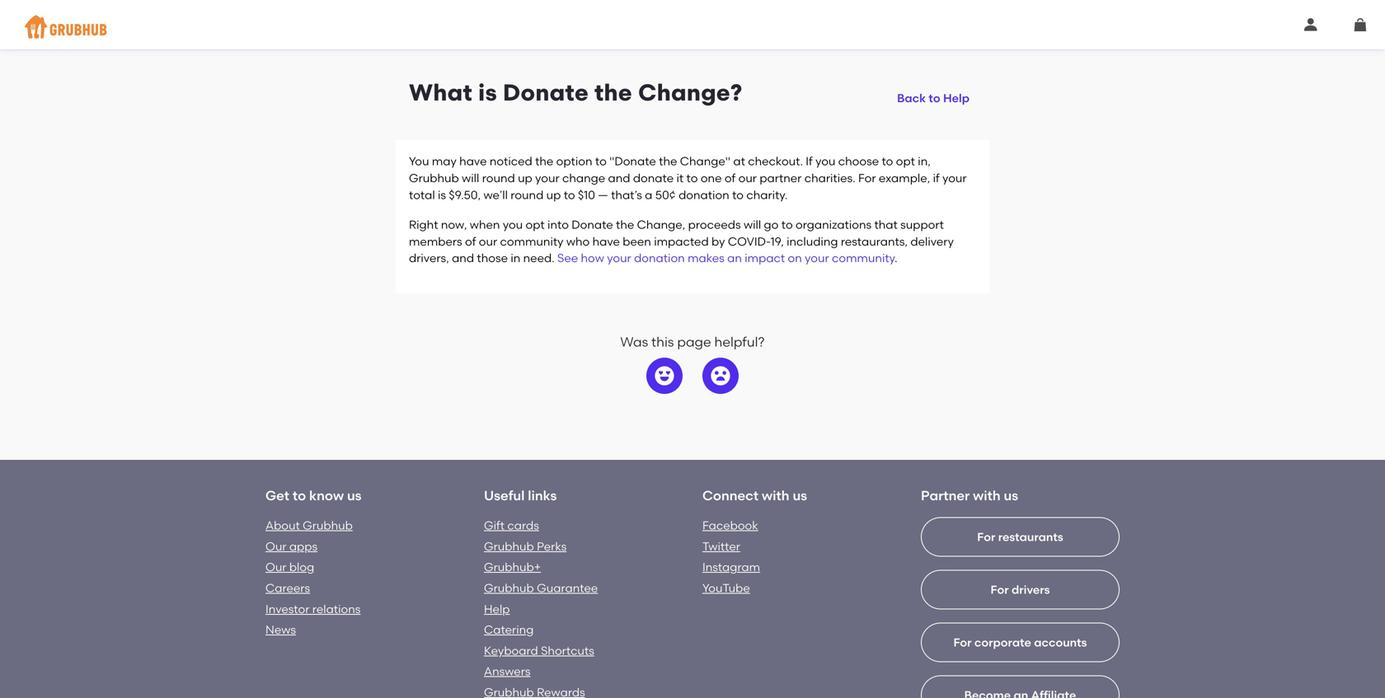 Task type: vqa. For each thing, say whether or not it's contained in the screenshot.
1st tzatziki from the right
no



Task type: describe. For each thing, give the bounding box(es) containing it.
it
[[677, 171, 684, 185]]

page
[[678, 334, 712, 350]]

catering link
[[484, 623, 534, 637]]

by
[[712, 235, 726, 249]]

the left option
[[535, 154, 554, 168]]

back to help link
[[891, 78, 977, 108]]

one
[[701, 171, 722, 185]]

if
[[934, 171, 940, 185]]

is inside you may have noticed the option to "donate the change" at checkout. if you choose to opt in, grubhub will round up your change and donate it to one of our partner charities. for example, if your total is $9.50, we'll round up to $10 — that's a 50¢ donation to charity.
[[438, 188, 446, 202]]

shortcuts
[[541, 644, 595, 658]]

to up change on the top of the page
[[596, 154, 607, 168]]

was this page helpful?
[[621, 334, 765, 350]]

perks
[[537, 540, 567, 554]]

we'll
[[484, 188, 508, 202]]

keyboard
[[484, 644, 538, 658]]

careers link
[[266, 582, 310, 596]]

charities.
[[805, 171, 856, 185]]

for drivers
[[991, 583, 1051, 597]]

1 vertical spatial round
[[511, 188, 544, 202]]

the up it on the top of page
[[659, 154, 678, 168]]

partner with us
[[921, 488, 1019, 504]]

what is donate the change?
[[409, 79, 743, 106]]

delivery
[[911, 235, 954, 249]]

the up "donate on the left top of page
[[595, 79, 633, 106]]

makes
[[688, 251, 725, 265]]

proceeds
[[689, 218, 741, 232]]

have inside you may have noticed the option to "donate the change" at checkout. if you choose to opt in, grubhub will round up your change and donate it to one of our partner charities. for example, if your total is $9.50, we'll round up to $10 — that's a 50¢ donation to charity.
[[460, 154, 487, 168]]

change?
[[638, 79, 743, 106]]

to right it on the top of page
[[687, 171, 698, 185]]

0 vertical spatial donate
[[503, 79, 589, 106]]

your down been
[[607, 251, 632, 265]]

see how your donation makes an impact on your community .
[[558, 251, 898, 265]]

this
[[652, 334, 674, 350]]

answers
[[484, 665, 531, 679]]

instagram link
[[703, 561, 761, 575]]

opt inside you may have noticed the option to "donate the change" at checkout. if you choose to opt in, grubhub will round up your change and donate it to one of our partner charities. for example, if your total is $9.50, we'll round up to $10 — that's a 50¢ donation to charity.
[[897, 154, 916, 168]]

right now, when you opt into donate the change, proceeds will go to organizations that support members of our community who have been impacted by covid-19, including restaurants, delivery drivers, and those in need.
[[409, 218, 954, 265]]

restaurants,
[[841, 235, 908, 249]]

impacted
[[654, 235, 709, 249]]

drivers
[[1012, 583, 1051, 597]]

0 vertical spatial up
[[518, 171, 533, 185]]

covid-
[[728, 235, 771, 249]]

in
[[511, 251, 521, 265]]

how
[[581, 251, 605, 265]]

our apps link
[[266, 540, 318, 554]]

in,
[[918, 154, 931, 168]]

if
[[806, 154, 813, 168]]

will inside you may have noticed the option to "donate the change" at checkout. if you choose to opt in, grubhub will round up your change and donate it to one of our partner charities. for example, if your total is $9.50, we'll round up to $10 — that's a 50¢ donation to charity.
[[462, 171, 480, 185]]

help link
[[484, 602, 510, 616]]

with for connect
[[762, 488, 790, 504]]

noticed
[[490, 154, 533, 168]]

an
[[728, 251, 742, 265]]

see
[[558, 251, 578, 265]]

helpful?
[[715, 334, 765, 350]]

corporate
[[975, 636, 1032, 650]]

facebook
[[703, 519, 759, 533]]

grubhub+
[[484, 561, 541, 575]]

change"
[[680, 154, 731, 168]]

grubhub perks link
[[484, 540, 567, 554]]

for corporate accounts
[[954, 636, 1088, 650]]

to left charity.
[[733, 188, 744, 202]]

example,
[[879, 171, 931, 185]]

instagram
[[703, 561, 761, 575]]

your right if
[[943, 171, 967, 185]]

twitter link
[[703, 540, 741, 554]]

with for partner
[[974, 488, 1001, 504]]

of inside right now, when you opt into donate the change, proceeds will go to organizations that support members of our community who have been impacted by covid-19, including restaurants, delivery drivers, and those in need.
[[465, 235, 476, 249]]

that
[[875, 218, 898, 232]]

relations
[[312, 602, 361, 616]]

choose
[[839, 154, 879, 168]]

about
[[266, 519, 300, 533]]

know
[[309, 488, 344, 504]]

impact
[[745, 251, 786, 265]]

1 vertical spatial donation
[[634, 251, 685, 265]]

about grubhub our apps our                                     blog careers investor                                     relations news
[[266, 519, 361, 637]]

.
[[895, 251, 898, 265]]

our inside right now, when you opt into donate the change, proceeds will go to organizations that support members of our community who have been impacted by covid-19, including restaurants, delivery drivers, and those in need.
[[479, 235, 498, 249]]

investor
[[266, 602, 310, 616]]

us for partner with us
[[1004, 488, 1019, 504]]

see how your donation makes an impact on your community link
[[558, 251, 895, 265]]

keyboard shortcuts link
[[484, 644, 595, 658]]

"donate
[[610, 154, 657, 168]]

us for connect with us
[[793, 488, 808, 504]]

careers
[[266, 582, 310, 596]]

youtube
[[703, 582, 751, 596]]

grubhub down grubhub+
[[484, 582, 534, 596]]

at
[[734, 154, 746, 168]]

useful links
[[484, 488, 557, 504]]

donate
[[633, 171, 674, 185]]

useful
[[484, 488, 525, 504]]

and inside you may have noticed the option to "donate the change" at checkout. if you choose to opt in, grubhub will round up your change and donate it to one of our partner charities. for example, if your total is $9.50, we'll round up to $10 — that's a 50¢ donation to charity.
[[608, 171, 631, 185]]

right
[[409, 218, 438, 232]]

gift cards link
[[484, 519, 539, 533]]

1 vertical spatial community
[[832, 251, 895, 265]]

grubhub inside 'about grubhub our apps our                                     blog careers investor                                     relations news'
[[303, 519, 353, 533]]

news
[[266, 623, 296, 637]]

for restaurants
[[978, 530, 1064, 544]]

accounts
[[1035, 636, 1088, 650]]

to right back at the top of page
[[929, 91, 941, 105]]

change,
[[637, 218, 686, 232]]

for restaurants link
[[921, 518, 1120, 699]]

partner
[[921, 488, 970, 504]]

charity.
[[747, 188, 788, 202]]



Task type: locate. For each thing, give the bounding box(es) containing it.
1 our from the top
[[266, 540, 287, 554]]

our down about
[[266, 540, 287, 554]]

that's
[[611, 188, 642, 202]]

1 horizontal spatial have
[[593, 235, 620, 249]]

1 horizontal spatial will
[[744, 218, 762, 232]]

0 horizontal spatial with
[[762, 488, 790, 504]]

checkout.
[[748, 154, 803, 168]]

this page was helpful image
[[655, 366, 675, 386]]

to up "example,"
[[882, 154, 894, 168]]

1 horizontal spatial community
[[832, 251, 895, 265]]

and left those
[[452, 251, 474, 265]]

1 horizontal spatial our
[[739, 171, 757, 185]]

0 vertical spatial have
[[460, 154, 487, 168]]

total
[[409, 188, 435, 202]]

1 horizontal spatial opt
[[897, 154, 916, 168]]

catering
[[484, 623, 534, 637]]

help
[[944, 91, 970, 105], [484, 602, 510, 616]]

help inside gift cards grubhub perks grubhub+ grubhub guarantee help catering keyboard shortcuts answers
[[484, 602, 510, 616]]

1 vertical spatial and
[[452, 251, 474, 265]]

will
[[462, 171, 480, 185], [744, 218, 762, 232]]

you
[[409, 154, 429, 168]]

for down choose
[[859, 171, 877, 185]]

1 horizontal spatial us
[[793, 488, 808, 504]]

have up how
[[593, 235, 620, 249]]

grubhub+ link
[[484, 561, 541, 575]]

is
[[479, 79, 497, 106], [438, 188, 446, 202]]

for drivers link
[[921, 571, 1120, 699]]

to left $10
[[564, 188, 576, 202]]

with right partner in the right of the page
[[974, 488, 1001, 504]]

links
[[528, 488, 557, 504]]

your down option
[[536, 171, 560, 185]]

for
[[859, 171, 877, 185], [978, 530, 996, 544], [991, 583, 1009, 597], [954, 636, 972, 650]]

for for for corporate accounts
[[954, 636, 972, 650]]

drivers,
[[409, 251, 449, 265]]

3 us from the left
[[1004, 488, 1019, 504]]

grubhub down 'know'
[[303, 519, 353, 533]]

grubhub down gift cards link
[[484, 540, 534, 554]]

0 horizontal spatial is
[[438, 188, 446, 202]]

your down including
[[805, 251, 830, 265]]

1 vertical spatial will
[[744, 218, 762, 232]]

0 vertical spatial will
[[462, 171, 480, 185]]

0 vertical spatial community
[[500, 235, 564, 249]]

the up been
[[616, 218, 635, 232]]

you right when
[[503, 218, 523, 232]]

0 horizontal spatial our
[[479, 235, 498, 249]]

is right total
[[438, 188, 446, 202]]

you inside right now, when you opt into donate the change, proceeds will go to organizations that support members of our community who have been impacted by covid-19, including restaurants, delivery drivers, and those in need.
[[503, 218, 523, 232]]

1 horizontal spatial with
[[974, 488, 1001, 504]]

to right go
[[782, 218, 793, 232]]

those
[[477, 251, 508, 265]]

and up the that's on the left of page
[[608, 171, 631, 185]]

0 vertical spatial our
[[266, 540, 287, 554]]

you inside you may have noticed the option to "donate the change" at checkout. if you choose to opt in, grubhub will round up your change and donate it to one of our partner charities. for example, if your total is $9.50, we'll round up to $10 — that's a 50¢ donation to charity.
[[816, 154, 836, 168]]

our down at
[[739, 171, 757, 185]]

facebook twitter instagram youtube
[[703, 519, 761, 596]]

apps
[[289, 540, 318, 554]]

0 horizontal spatial of
[[465, 235, 476, 249]]

will inside right now, when you opt into donate the change, proceeds will go to organizations that support members of our community who have been impacted by covid-19, including restaurants, delivery drivers, and those in need.
[[744, 218, 762, 232]]

support
[[901, 218, 944, 232]]

0 horizontal spatial you
[[503, 218, 523, 232]]

2 horizontal spatial us
[[1004, 488, 1019, 504]]

1 us from the left
[[347, 488, 362, 504]]

1 vertical spatial donate
[[572, 218, 614, 232]]

news link
[[266, 623, 296, 637]]

facebook link
[[703, 519, 759, 533]]

2 with from the left
[[974, 488, 1001, 504]]

you right if
[[816, 154, 836, 168]]

now,
[[441, 218, 467, 232]]

1 horizontal spatial up
[[547, 188, 561, 202]]

1 vertical spatial is
[[438, 188, 446, 202]]

19,
[[771, 235, 784, 249]]

may
[[432, 154, 457, 168]]

when
[[470, 218, 500, 232]]

to right get
[[293, 488, 306, 504]]

0 horizontal spatial help
[[484, 602, 510, 616]]

about grubhub link
[[266, 519, 353, 533]]

grubhub inside you may have noticed the option to "donate the change" at checkout. if you choose to opt in, grubhub will round up your change and donate it to one of our partner charities. for example, if your total is $9.50, we'll round up to $10 — that's a 50¢ donation to charity.
[[409, 171, 459, 185]]

1 vertical spatial our
[[266, 561, 287, 575]]

for inside you may have noticed the option to "donate the change" at checkout. if you choose to opt in, grubhub will round up your change and donate it to one of our partner charities. for example, if your total is $9.50, we'll round up to $10 — that's a 50¢ donation to charity.
[[859, 171, 877, 185]]

1 horizontal spatial you
[[816, 154, 836, 168]]

2 our from the top
[[266, 561, 287, 575]]

the inside right now, when you opt into donate the change, proceeds will go to organizations that support members of our community who have been impacted by covid-19, including restaurants, delivery drivers, and those in need.
[[616, 218, 635, 232]]

grubhub guarantee link
[[484, 582, 598, 596]]

1 horizontal spatial and
[[608, 171, 631, 185]]

for for for drivers
[[991, 583, 1009, 597]]

cards
[[508, 519, 539, 533]]

this page was not helpful image
[[711, 366, 731, 386]]

our inside you may have noticed the option to "donate the change" at checkout. if you choose to opt in, grubhub will round up your change and donate it to one of our partner charities. for example, if your total is $9.50, we'll round up to $10 — that's a 50¢ donation to charity.
[[739, 171, 757, 185]]

0 vertical spatial round
[[482, 171, 515, 185]]

youtube link
[[703, 582, 751, 596]]

our up careers link
[[266, 561, 287, 575]]

our down when
[[479, 235, 498, 249]]

have inside right now, when you opt into donate the change, proceeds will go to organizations that support members of our community who have been impacted by covid-19, including restaurants, delivery drivers, and those in need.
[[593, 235, 620, 249]]

1 horizontal spatial help
[[944, 91, 970, 105]]

1 vertical spatial you
[[503, 218, 523, 232]]

of inside you may have noticed the option to "donate the change" at checkout. if you choose to opt in, grubhub will round up your change and donate it to one of our partner charities. for example, if your total is $9.50, we'll round up to $10 — that's a 50¢ donation to charity.
[[725, 171, 736, 185]]

0 vertical spatial help
[[944, 91, 970, 105]]

of down when
[[465, 235, 476, 249]]

of right one
[[725, 171, 736, 185]]

0 horizontal spatial up
[[518, 171, 533, 185]]

us right connect
[[793, 488, 808, 504]]

for for for restaurants
[[978, 530, 996, 544]]

for left corporate on the bottom of page
[[954, 636, 972, 650]]

1 vertical spatial up
[[547, 188, 561, 202]]

opt left into
[[526, 218, 545, 232]]

back
[[898, 91, 926, 105]]

0 vertical spatial donation
[[679, 188, 730, 202]]

community
[[500, 235, 564, 249], [832, 251, 895, 265]]

up
[[518, 171, 533, 185], [547, 188, 561, 202]]

donate inside right now, when you opt into donate the change, proceeds will go to organizations that support members of our community who have been impacted by covid-19, including restaurants, delivery drivers, and those in need.
[[572, 218, 614, 232]]

including
[[787, 235, 839, 249]]

guarantee
[[537, 582, 598, 596]]

will up covid-
[[744, 218, 762, 232]]

donation
[[679, 188, 730, 202], [634, 251, 685, 265]]

you may have noticed the option to "donate the change" at checkout. if you choose to opt in, grubhub will round up your change and donate it to one of our partner charities. for example, if your total is $9.50, we'll round up to $10 — that's a 50¢ donation to charity.
[[409, 154, 967, 202]]

opt up "example,"
[[897, 154, 916, 168]]

1 horizontal spatial of
[[725, 171, 736, 185]]

what
[[409, 79, 473, 106]]

our
[[739, 171, 757, 185], [479, 235, 498, 249]]

0 horizontal spatial have
[[460, 154, 487, 168]]

up up into
[[547, 188, 561, 202]]

1 vertical spatial have
[[593, 235, 620, 249]]

who
[[567, 235, 590, 249]]

and
[[608, 171, 631, 185], [452, 251, 474, 265]]

connect with us
[[703, 488, 808, 504]]

0 vertical spatial our
[[739, 171, 757, 185]]

us right 'know'
[[347, 488, 362, 504]]

us up "for restaurants"
[[1004, 488, 1019, 504]]

0 horizontal spatial us
[[347, 488, 362, 504]]

help right back at the top of page
[[944, 91, 970, 105]]

0 horizontal spatial opt
[[526, 218, 545, 232]]

round up we'll
[[482, 171, 515, 185]]

with right connect
[[762, 488, 790, 504]]

1 vertical spatial opt
[[526, 218, 545, 232]]

1 horizontal spatial is
[[479, 79, 497, 106]]

0 vertical spatial you
[[816, 154, 836, 168]]

1 with from the left
[[762, 488, 790, 504]]

your
[[536, 171, 560, 185], [943, 171, 967, 185], [607, 251, 632, 265], [805, 251, 830, 265]]

grubhub
[[409, 171, 459, 185], [303, 519, 353, 533], [484, 540, 534, 554], [484, 582, 534, 596]]

for corporate accounts link
[[921, 623, 1120, 699]]

blog
[[289, 561, 314, 575]]

for left restaurants
[[978, 530, 996, 544]]

been
[[623, 235, 652, 249]]

0 horizontal spatial and
[[452, 251, 474, 265]]

donate up who
[[572, 218, 614, 232]]

need.
[[524, 251, 555, 265]]

to
[[929, 91, 941, 105], [596, 154, 607, 168], [882, 154, 894, 168], [687, 171, 698, 185], [564, 188, 576, 202], [733, 188, 744, 202], [782, 218, 793, 232], [293, 488, 306, 504]]

community up the need. on the top left
[[500, 235, 564, 249]]

1 vertical spatial help
[[484, 602, 510, 616]]

0 vertical spatial opt
[[897, 154, 916, 168]]

will up '$9.50,'
[[462, 171, 480, 185]]

grubhub down may
[[409, 171, 459, 185]]

small image
[[1355, 18, 1368, 31]]

0 horizontal spatial community
[[500, 235, 564, 249]]

0 vertical spatial is
[[479, 79, 497, 106]]

grubhub logo image
[[25, 10, 107, 43]]

gift
[[484, 519, 505, 533]]

community inside right now, when you opt into donate the change, proceeds will go to organizations that support members of our community who have been impacted by covid-19, including restaurants, delivery drivers, and those in need.
[[500, 235, 564, 249]]

our                                     blog link
[[266, 561, 314, 575]]

donation down one
[[679, 188, 730, 202]]

partner
[[760, 171, 802, 185]]

small image
[[1305, 18, 1318, 31]]

have
[[460, 154, 487, 168], [593, 235, 620, 249]]

help up catering
[[484, 602, 510, 616]]

have right may
[[460, 154, 487, 168]]

donate
[[503, 79, 589, 106], [572, 218, 614, 232]]

2 us from the left
[[793, 488, 808, 504]]

1 vertical spatial of
[[465, 235, 476, 249]]

gift cards grubhub perks grubhub+ grubhub guarantee help catering keyboard shortcuts answers
[[484, 519, 598, 679]]

0 vertical spatial of
[[725, 171, 736, 185]]

into
[[548, 218, 569, 232]]

—
[[598, 188, 609, 202]]

get to know us
[[266, 488, 362, 504]]

and inside right now, when you opt into donate the change, proceeds will go to organizations that support members of our community who have been impacted by covid-19, including restaurants, delivery drivers, and those in need.
[[452, 251, 474, 265]]

members
[[409, 235, 463, 249]]

community down the restaurants,
[[832, 251, 895, 265]]

restaurants
[[999, 530, 1064, 544]]

0 vertical spatial and
[[608, 171, 631, 185]]

option
[[557, 154, 593, 168]]

is right what
[[479, 79, 497, 106]]

investor                                     relations link
[[266, 602, 361, 616]]

for left drivers
[[991, 583, 1009, 597]]

round right we'll
[[511, 188, 544, 202]]

donation inside you may have noticed the option to "donate the change" at checkout. if you choose to opt in, grubhub will round up your change and donate it to one of our partner charities. for example, if your total is $9.50, we'll round up to $10 — that's a 50¢ donation to charity.
[[679, 188, 730, 202]]

donation down impacted
[[634, 251, 685, 265]]

change
[[563, 171, 606, 185]]

opt inside right now, when you opt into donate the change, proceeds will go to organizations that support members of our community who have been impacted by covid-19, including restaurants, delivery drivers, and those in need.
[[526, 218, 545, 232]]

twitter
[[703, 540, 741, 554]]

up down noticed
[[518, 171, 533, 185]]

to inside right now, when you opt into donate the change, proceeds will go to organizations that support members of our community who have been impacted by covid-19, including restaurants, delivery drivers, and those in need.
[[782, 218, 793, 232]]

a
[[645, 188, 653, 202]]

donate up option
[[503, 79, 589, 106]]

1 vertical spatial our
[[479, 235, 498, 249]]

0 horizontal spatial will
[[462, 171, 480, 185]]



